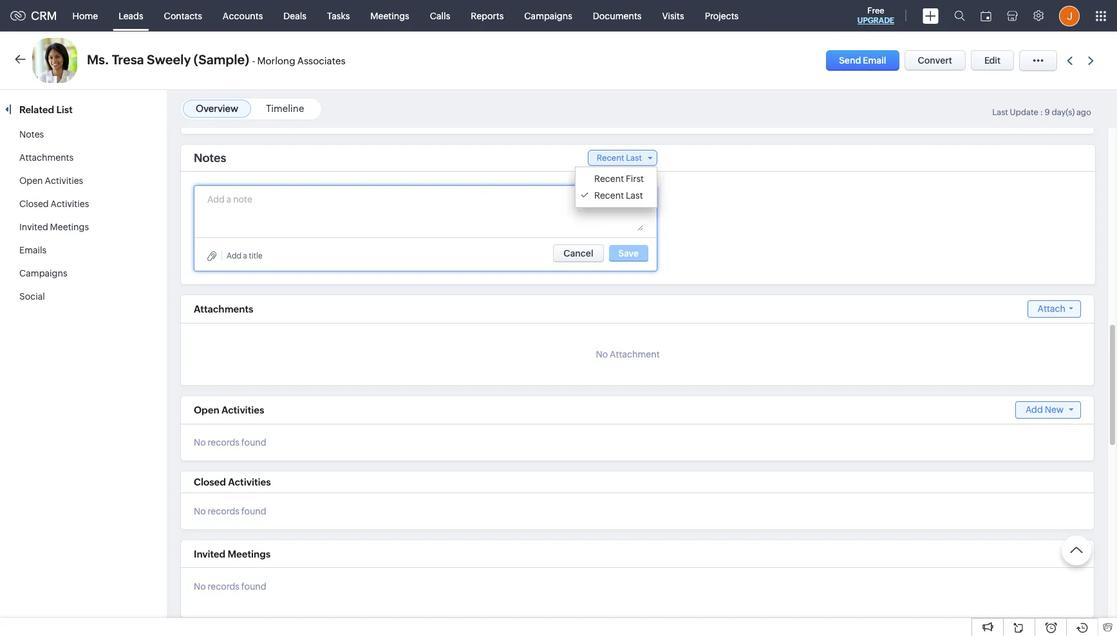 Task type: locate. For each thing, give the bounding box(es) containing it.
emails link
[[19, 245, 46, 256]]

invited
[[19, 222, 48, 232], [194, 549, 226, 560]]

convert
[[918, 55, 952, 66]]

1 vertical spatial add
[[1026, 405, 1043, 415]]

found for invited meetings
[[241, 582, 266, 593]]

meetings
[[371, 11, 409, 21], [50, 222, 89, 232], [228, 549, 271, 560]]

campaigns link down emails link
[[19, 269, 67, 279]]

last
[[993, 108, 1008, 117], [626, 153, 642, 163], [626, 191, 643, 201]]

recent for notes
[[597, 153, 624, 163]]

3 records from the top
[[208, 582, 240, 593]]

1 vertical spatial closed
[[194, 477, 226, 488]]

0 vertical spatial records
[[208, 438, 240, 448]]

notes down the overview link
[[194, 151, 226, 165]]

notes down related
[[19, 129, 44, 140]]

0 vertical spatial invited meetings
[[19, 222, 89, 232]]

no records found for activities
[[194, 507, 266, 517]]

related list
[[19, 104, 75, 115]]

visits
[[662, 11, 684, 21]]

open activities
[[19, 176, 83, 186], [194, 405, 264, 416]]

invited meetings
[[19, 222, 89, 232], [194, 549, 271, 560]]

1 vertical spatial records
[[208, 507, 240, 517]]

add left a
[[227, 251, 242, 260]]

deals
[[284, 11, 306, 21]]

0 horizontal spatial open
[[19, 176, 43, 186]]

1 no records found from the top
[[194, 438, 266, 448]]

projects link
[[695, 0, 749, 31]]

last left update
[[993, 108, 1008, 117]]

-
[[252, 55, 255, 66]]

reports link
[[461, 0, 514, 31]]

0 vertical spatial found
[[241, 438, 266, 448]]

previous record image
[[1067, 56, 1073, 65]]

related
[[19, 104, 54, 115]]

next record image
[[1088, 56, 1097, 65]]

2 no records found from the top
[[194, 507, 266, 517]]

1 horizontal spatial closed activities
[[194, 477, 271, 488]]

associates
[[297, 55, 346, 66]]

1 vertical spatial no records found
[[194, 507, 266, 517]]

closed
[[19, 199, 49, 209], [194, 477, 226, 488]]

2 found from the top
[[241, 507, 266, 517]]

recent last
[[597, 153, 642, 163], [594, 191, 643, 201]]

0 vertical spatial attachments
[[19, 153, 74, 163]]

campaigns down emails link
[[19, 269, 67, 279]]

emails
[[19, 245, 46, 256]]

1 vertical spatial recent last
[[594, 191, 643, 201]]

0 horizontal spatial closed
[[19, 199, 49, 209]]

2 vertical spatial records
[[208, 582, 240, 593]]

1 vertical spatial meetings
[[50, 222, 89, 232]]

1 vertical spatial recent
[[594, 174, 624, 184]]

no attachment
[[596, 350, 660, 360]]

add
[[227, 251, 242, 260], [1026, 405, 1043, 415]]

0 horizontal spatial meetings
[[50, 222, 89, 232]]

1 horizontal spatial attachments
[[194, 304, 253, 315]]

recent
[[597, 153, 624, 163], [594, 174, 624, 184], [594, 191, 624, 201]]

0 horizontal spatial attachments
[[19, 153, 74, 163]]

attachments
[[19, 153, 74, 163], [194, 304, 253, 315]]

1 vertical spatial open activities
[[194, 405, 264, 416]]

1 horizontal spatial open
[[194, 405, 219, 416]]

1 horizontal spatial campaigns
[[524, 11, 572, 21]]

0 vertical spatial closed activities
[[19, 199, 89, 209]]

recent last up recent first on the top
[[597, 153, 642, 163]]

9
[[1045, 108, 1050, 117]]

None button
[[553, 245, 604, 263]]

attach link
[[1028, 301, 1081, 318]]

overview
[[196, 103, 238, 114]]

edit
[[985, 55, 1001, 66]]

1 vertical spatial campaigns link
[[19, 269, 67, 279]]

edit button
[[971, 50, 1014, 71]]

visits link
[[652, 0, 695, 31]]

attachments down add a title
[[194, 304, 253, 315]]

found
[[241, 438, 266, 448], [241, 507, 266, 517], [241, 582, 266, 593]]

recent left first
[[594, 174, 624, 184]]

2 vertical spatial no records found
[[194, 582, 266, 593]]

0 horizontal spatial add
[[227, 251, 242, 260]]

last up first
[[626, 153, 642, 163]]

1 vertical spatial campaigns
[[19, 269, 67, 279]]

(sample)
[[194, 52, 249, 67]]

notes link
[[19, 129, 44, 140]]

no records found
[[194, 438, 266, 448], [194, 507, 266, 517], [194, 582, 266, 593]]

2 vertical spatial found
[[241, 582, 266, 593]]

1 vertical spatial invited meetings
[[194, 549, 271, 560]]

2 records from the top
[[208, 507, 240, 517]]

1 vertical spatial found
[[241, 507, 266, 517]]

campaigns right reports
[[524, 11, 572, 21]]

3 no records found from the top
[[194, 582, 266, 593]]

0 horizontal spatial open activities
[[19, 176, 83, 186]]

attachments up open activities link
[[19, 153, 74, 163]]

calendar image
[[981, 11, 992, 21]]

open
[[19, 176, 43, 186], [194, 405, 219, 416]]

reports
[[471, 11, 504, 21]]

send email button
[[826, 50, 899, 71]]

0 vertical spatial last
[[993, 108, 1008, 117]]

calls link
[[420, 0, 461, 31]]

0 horizontal spatial campaigns link
[[19, 269, 67, 279]]

recent first
[[594, 174, 644, 184]]

0 vertical spatial campaigns link
[[514, 0, 583, 31]]

add left new
[[1026, 405, 1043, 415]]

closed activities
[[19, 199, 89, 209], [194, 477, 271, 488]]

1 vertical spatial invited
[[194, 549, 226, 560]]

ms.
[[87, 52, 109, 67]]

notes
[[19, 129, 44, 140], [194, 151, 226, 165]]

add a title
[[227, 251, 263, 260]]

1 horizontal spatial notes
[[194, 151, 226, 165]]

accounts
[[223, 11, 263, 21]]

1 vertical spatial closed activities
[[194, 477, 271, 488]]

campaigns
[[524, 11, 572, 21], [19, 269, 67, 279]]

0 vertical spatial recent
[[597, 153, 624, 163]]

leads link
[[108, 0, 154, 31]]

0 vertical spatial closed
[[19, 199, 49, 209]]

recent last down recent first on the top
[[594, 191, 643, 201]]

last down first
[[626, 191, 643, 201]]

activities
[[45, 176, 83, 186], [51, 199, 89, 209], [222, 405, 264, 416], [228, 477, 271, 488]]

1 horizontal spatial add
[[1026, 405, 1043, 415]]

closed activities link
[[19, 199, 89, 209]]

2 vertical spatial recent
[[594, 191, 624, 201]]

crm link
[[10, 9, 57, 23]]

campaigns link
[[514, 0, 583, 31], [19, 269, 67, 279]]

recent down recent first on the top
[[594, 191, 624, 201]]

0 vertical spatial add
[[227, 251, 242, 260]]

1 horizontal spatial invited meetings
[[194, 549, 271, 560]]

1 horizontal spatial meetings
[[228, 549, 271, 560]]

1 horizontal spatial invited
[[194, 549, 226, 560]]

0 horizontal spatial invited meetings
[[19, 222, 89, 232]]

2 horizontal spatial meetings
[[371, 11, 409, 21]]

0 horizontal spatial invited
[[19, 222, 48, 232]]

recent up recent first on the top
[[597, 153, 624, 163]]

0 vertical spatial no records found
[[194, 438, 266, 448]]

found for closed activities
[[241, 507, 266, 517]]

records
[[208, 438, 240, 448], [208, 507, 240, 517], [208, 582, 240, 593]]

0 vertical spatial notes
[[19, 129, 44, 140]]

3 found from the top
[[241, 582, 266, 593]]

attach
[[1038, 304, 1066, 314]]

documents
[[593, 11, 642, 21]]

title
[[249, 251, 263, 260]]

social
[[19, 292, 45, 302]]

meetings link
[[360, 0, 420, 31]]

timeline link
[[266, 103, 304, 114]]

crm
[[31, 9, 57, 23]]

a
[[243, 251, 247, 260]]

no
[[596, 350, 608, 360], [194, 438, 206, 448], [194, 507, 206, 517], [194, 582, 206, 593]]

0 horizontal spatial notes
[[19, 129, 44, 140]]

campaigns link right reports
[[514, 0, 583, 31]]



Task type: describe. For each thing, give the bounding box(es) containing it.
social link
[[19, 292, 45, 302]]

contacts link
[[154, 0, 212, 31]]

overview link
[[196, 103, 238, 114]]

0 vertical spatial open activities
[[19, 176, 83, 186]]

upgrade
[[858, 16, 895, 25]]

free upgrade
[[858, 6, 895, 25]]

create menu element
[[915, 0, 947, 31]]

accounts link
[[212, 0, 273, 31]]

first
[[626, 174, 644, 184]]

morlong
[[257, 55, 295, 66]]

1 found from the top
[[241, 438, 266, 448]]

open activities link
[[19, 176, 83, 186]]

email
[[863, 55, 886, 66]]

update
[[1010, 108, 1039, 117]]

1 records from the top
[[208, 438, 240, 448]]

0 vertical spatial invited
[[19, 222, 48, 232]]

tasks link
[[317, 0, 360, 31]]

2 vertical spatial last
[[626, 191, 643, 201]]

no records found for meetings
[[194, 582, 266, 593]]

1 vertical spatial open
[[194, 405, 219, 416]]

last update : 9 day(s) ago
[[993, 108, 1092, 117]]

0 vertical spatial recent last
[[597, 153, 642, 163]]

search element
[[947, 0, 973, 32]]

1 vertical spatial attachments
[[194, 304, 253, 315]]

list
[[56, 104, 73, 115]]

home
[[73, 11, 98, 21]]

1 horizontal spatial campaigns link
[[514, 0, 583, 31]]

add new
[[1026, 405, 1064, 415]]

recent for recent last
[[594, 174, 624, 184]]

convert button
[[905, 50, 966, 71]]

send
[[839, 55, 861, 66]]

add for add new
[[1026, 405, 1043, 415]]

home link
[[62, 0, 108, 31]]

1 vertical spatial notes
[[194, 151, 226, 165]]

new
[[1045, 405, 1064, 415]]

0 horizontal spatial campaigns
[[19, 269, 67, 279]]

day(s)
[[1052, 108, 1075, 117]]

ms. tresa sweely (sample) - morlong associates
[[87, 52, 346, 67]]

documents link
[[583, 0, 652, 31]]

invited meetings link
[[19, 222, 89, 232]]

0 vertical spatial open
[[19, 176, 43, 186]]

add for add a title
[[227, 251, 242, 260]]

1 vertical spatial last
[[626, 153, 642, 163]]

projects
[[705, 11, 739, 21]]

profile element
[[1052, 0, 1088, 31]]

free
[[868, 6, 885, 15]]

:
[[1040, 108, 1043, 117]]

records for invited
[[208, 582, 240, 593]]

0 vertical spatial meetings
[[371, 11, 409, 21]]

send email
[[839, 55, 886, 66]]

Add a note text field
[[207, 193, 643, 231]]

leads
[[119, 11, 143, 21]]

records for closed
[[208, 507, 240, 517]]

2 vertical spatial meetings
[[228, 549, 271, 560]]

attachments link
[[19, 153, 74, 163]]

timeline
[[266, 103, 304, 114]]

search image
[[954, 10, 965, 21]]

attachment
[[610, 350, 660, 360]]

deals link
[[273, 0, 317, 31]]

1 horizontal spatial closed
[[194, 477, 226, 488]]

0 horizontal spatial closed activities
[[19, 199, 89, 209]]

0 vertical spatial campaigns
[[524, 11, 572, 21]]

calls
[[430, 11, 450, 21]]

sweely
[[147, 52, 191, 67]]

tasks
[[327, 11, 350, 21]]

create menu image
[[923, 8, 939, 24]]

profile image
[[1059, 5, 1080, 26]]

contacts
[[164, 11, 202, 21]]

tresa
[[112, 52, 144, 67]]

ago
[[1077, 108, 1092, 117]]

1 horizontal spatial open activities
[[194, 405, 264, 416]]



